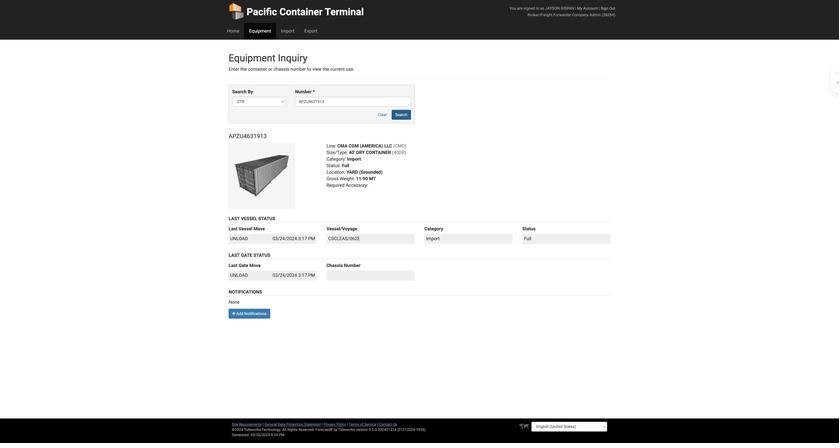 Task type: locate. For each thing, give the bounding box(es) containing it.
plus image
[[232, 312, 235, 316]]

None text field
[[295, 97, 411, 107]]

40dr image
[[229, 143, 295, 209]]



Task type: vqa. For each thing, say whether or not it's contained in the screenshot.
empty receiving link
no



